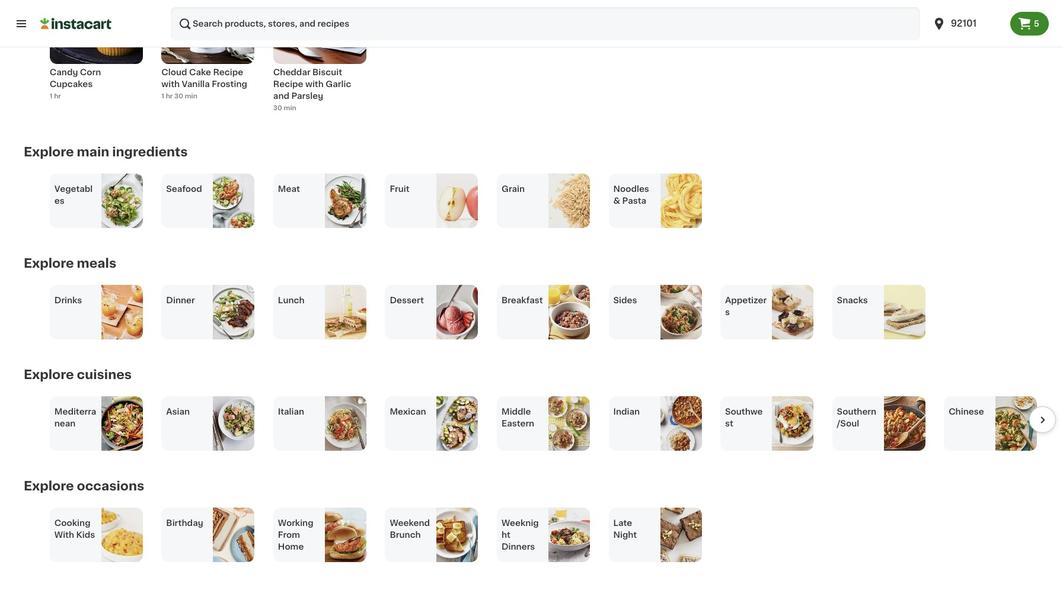 Task type: vqa. For each thing, say whether or not it's contained in the screenshot.
with to the left
yes



Task type: locate. For each thing, give the bounding box(es) containing it.
recipe for and
[[273, 80, 303, 88]]

garlic
[[326, 80, 351, 88]]

es
[[54, 197, 65, 205]]

vegetabl
[[54, 185, 93, 193]]

1 horizontal spatial with
[[305, 80, 324, 88]]

0 vertical spatial min
[[185, 93, 197, 99]]

with
[[54, 531, 74, 540]]

2 explore from the top
[[24, 257, 74, 270]]

with inside cloud cake recipe with vanilla frosting
[[162, 80, 180, 88]]

southwe st link
[[721, 397, 814, 451]]

dinner
[[166, 296, 195, 305]]

1 explore from the top
[[24, 146, 74, 158]]

recipe up frosting
[[213, 68, 243, 76]]

1 hr
[[50, 93, 61, 99]]

min down the and
[[284, 104, 296, 111]]

middle
[[502, 408, 531, 416]]

seafood
[[166, 185, 202, 193]]

recipe inside the cheddar biscuit recipe with garlic and parsley
[[273, 80, 303, 88]]

southern /soul
[[837, 408, 877, 428]]

noodles
[[614, 185, 650, 193]]

dessert
[[390, 296, 424, 305]]

0 horizontal spatial hr
[[54, 93, 61, 99]]

weeknig ht dinners
[[502, 519, 539, 551]]

cloud
[[162, 68, 187, 76]]

0 vertical spatial recipe
[[213, 68, 243, 76]]

1 horizontal spatial hr
[[166, 93, 173, 99]]

30 down the vanilla
[[174, 93, 183, 99]]

92101 button
[[932, 7, 1004, 40]]

fruit
[[390, 185, 410, 193]]

explore for explore cuisines
[[24, 369, 74, 381]]

1 vertical spatial min
[[284, 104, 296, 111]]

None search field
[[171, 7, 921, 40]]

birthday
[[166, 519, 203, 528]]

indian
[[614, 408, 640, 416]]

ht
[[502, 531, 511, 540]]

1 down cupcakes
[[50, 93, 52, 99]]

explore
[[24, 146, 74, 158], [24, 257, 74, 270], [24, 369, 74, 381], [24, 480, 74, 493]]

0 horizontal spatial with
[[162, 80, 180, 88]]

from
[[278, 531, 300, 540]]

weekend
[[390, 519, 430, 528]]

eastern
[[502, 420, 535, 428]]

working
[[278, 519, 314, 528]]

1 down cloud
[[162, 93, 164, 99]]

with inside the cheddar biscuit recipe with garlic and parsley
[[305, 80, 324, 88]]

1 hr from the left
[[54, 93, 61, 99]]

mediterra
[[54, 408, 96, 416]]

cheddar biscuit recipe with garlic and parsley
[[273, 68, 351, 100]]

vegetabl es link
[[50, 174, 143, 228]]

2 1 from the left
[[162, 93, 164, 99]]

2 hr from the left
[[166, 93, 173, 99]]

indian link
[[609, 397, 702, 451]]

recipe down 'cheddar'
[[273, 80, 303, 88]]

1 vertical spatial 30
[[273, 104, 282, 111]]

1
[[50, 93, 52, 99], [162, 93, 164, 99]]

1 horizontal spatial 1
[[162, 93, 164, 99]]

dinners
[[502, 543, 535, 551]]

hr down cupcakes
[[54, 93, 61, 99]]

explore left main
[[24, 146, 74, 158]]

2 with from the left
[[305, 80, 324, 88]]

with up parsley
[[305, 80, 324, 88]]

working from home
[[278, 519, 314, 551]]

recipe for frosting
[[213, 68, 243, 76]]

hr
[[54, 93, 61, 99], [166, 93, 173, 99]]

explore for explore occasions
[[24, 480, 74, 493]]

cupcakes
[[50, 80, 93, 88]]

mexican
[[390, 408, 426, 416]]

with for cloud
[[162, 80, 180, 88]]

recipe
[[213, 68, 243, 76], [273, 80, 303, 88]]

weekend brunch link
[[385, 508, 478, 563]]

1 horizontal spatial recipe
[[273, 80, 303, 88]]

appetizer s link
[[721, 285, 814, 340]]

0 horizontal spatial 1
[[50, 93, 52, 99]]

30
[[174, 93, 183, 99], [273, 104, 282, 111]]

explore up drinks
[[24, 257, 74, 270]]

hr down cloud
[[166, 93, 173, 99]]

working from home link
[[273, 508, 367, 563]]

sides link
[[609, 285, 702, 340]]

recipe inside cloud cake recipe with vanilla frosting
[[213, 68, 243, 76]]

min down the vanilla
[[185, 93, 197, 99]]

late night link
[[609, 508, 702, 563]]

weeknig ht dinners link
[[497, 508, 590, 563]]

drinks link
[[50, 285, 143, 340]]

explore up mediterra
[[24, 369, 74, 381]]

Search field
[[171, 7, 921, 40]]

1 vertical spatial recipe
[[273, 80, 303, 88]]

pasta
[[623, 197, 647, 205]]

explore for explore meals
[[24, 257, 74, 270]]

instacart logo image
[[40, 17, 112, 31]]

1 with from the left
[[162, 80, 180, 88]]

30 down the and
[[273, 104, 282, 111]]

kids
[[76, 531, 95, 540]]

explore up cooking
[[24, 480, 74, 493]]

1 1 from the left
[[50, 93, 52, 99]]

1 hr 30 min
[[162, 93, 197, 99]]

grain
[[502, 185, 525, 193]]

0 horizontal spatial recipe
[[213, 68, 243, 76]]

weeknig
[[502, 519, 539, 528]]

4 explore from the top
[[24, 480, 74, 493]]

s
[[726, 308, 730, 316]]

0 vertical spatial 30
[[174, 93, 183, 99]]

92101
[[951, 19, 977, 28]]

item carousel region
[[24, 397, 1057, 451]]

with down cloud
[[162, 80, 180, 88]]

night
[[614, 531, 637, 540]]

snacks link
[[833, 285, 926, 340]]

cloud cake recipe with vanilla frosting
[[162, 68, 247, 88]]

3 explore from the top
[[24, 369, 74, 381]]

1 horizontal spatial min
[[284, 104, 296, 111]]

hr for cloud cake recipe with vanilla frosting
[[166, 93, 173, 99]]

0 horizontal spatial 30
[[174, 93, 183, 99]]

lunch link
[[273, 285, 367, 340]]

cuisines
[[77, 369, 132, 381]]

italian link
[[273, 397, 367, 451]]



Task type: describe. For each thing, give the bounding box(es) containing it.
snacks
[[837, 296, 868, 305]]

breakfast
[[502, 296, 543, 305]]

southern /soul link
[[833, 397, 926, 451]]

late night
[[614, 519, 637, 540]]

chinese link
[[944, 397, 1038, 451]]

corn
[[80, 68, 101, 76]]

appetizer
[[726, 296, 767, 305]]

cake
[[189, 68, 211, 76]]

92101 button
[[925, 7, 1011, 40]]

explore cuisines
[[24, 369, 132, 381]]

southwe
[[726, 408, 763, 416]]

0 horizontal spatial min
[[185, 93, 197, 99]]

sides
[[614, 296, 637, 305]]

home
[[278, 543, 304, 551]]

dinner link
[[162, 285, 255, 340]]

grain link
[[497, 174, 590, 228]]

candy corn cupcakes
[[50, 68, 101, 88]]

parsley
[[292, 92, 323, 100]]

candy
[[50, 68, 78, 76]]

meals
[[77, 257, 116, 270]]

explore meals
[[24, 257, 116, 270]]

southwe st
[[726, 408, 763, 428]]

cooking with kids
[[54, 519, 95, 540]]

mediterra nean
[[54, 408, 96, 428]]

lunch
[[278, 296, 305, 305]]

southern
[[837, 408, 877, 416]]

mexican link
[[385, 397, 478, 451]]

birthday link
[[162, 508, 255, 563]]

and
[[273, 92, 290, 100]]

1 for candy corn cupcakes
[[50, 93, 52, 99]]

explore for explore main ingredients
[[24, 146, 74, 158]]

noodles & pasta
[[614, 185, 650, 205]]

breakfast link
[[497, 285, 590, 340]]

weekend brunch
[[390, 519, 430, 540]]

/soul
[[837, 420, 860, 428]]

middle eastern
[[502, 408, 535, 428]]

middle eastern link
[[497, 397, 590, 451]]

asian
[[166, 408, 190, 416]]

1 for cloud cake recipe with vanilla frosting
[[162, 93, 164, 99]]

5 button
[[1011, 12, 1049, 36]]

occasions
[[77, 480, 144, 493]]

ingredients
[[112, 146, 188, 158]]

dessert link
[[385, 285, 478, 340]]

late
[[614, 519, 633, 528]]

meat link
[[273, 174, 367, 228]]

chinese
[[949, 408, 985, 416]]

with for cheddar
[[305, 80, 324, 88]]

italian
[[278, 408, 304, 416]]

main
[[77, 146, 109, 158]]

meat
[[278, 185, 300, 193]]

cooking with kids link
[[50, 508, 143, 563]]

&
[[614, 197, 621, 205]]

mediterra nean link
[[50, 397, 143, 451]]

frosting
[[212, 80, 247, 88]]

asian link
[[162, 397, 255, 451]]

explore main ingredients
[[24, 146, 188, 158]]

cooking
[[54, 519, 90, 528]]

5
[[1034, 20, 1040, 28]]

brunch
[[390, 531, 421, 540]]

fruit link
[[385, 174, 478, 228]]

st
[[726, 420, 734, 428]]

cheddar
[[273, 68, 311, 76]]

noodles & pasta link
[[609, 174, 702, 228]]

1 horizontal spatial 30
[[273, 104, 282, 111]]

appetizer s
[[726, 296, 767, 316]]

vanilla
[[182, 80, 210, 88]]

drinks
[[54, 296, 82, 305]]

vegetabl es
[[54, 185, 93, 205]]

explore occasions
[[24, 480, 144, 493]]

30 min
[[273, 104, 296, 111]]

nean
[[54, 420, 76, 428]]

seafood link
[[162, 174, 255, 228]]

hr for candy corn cupcakes
[[54, 93, 61, 99]]



